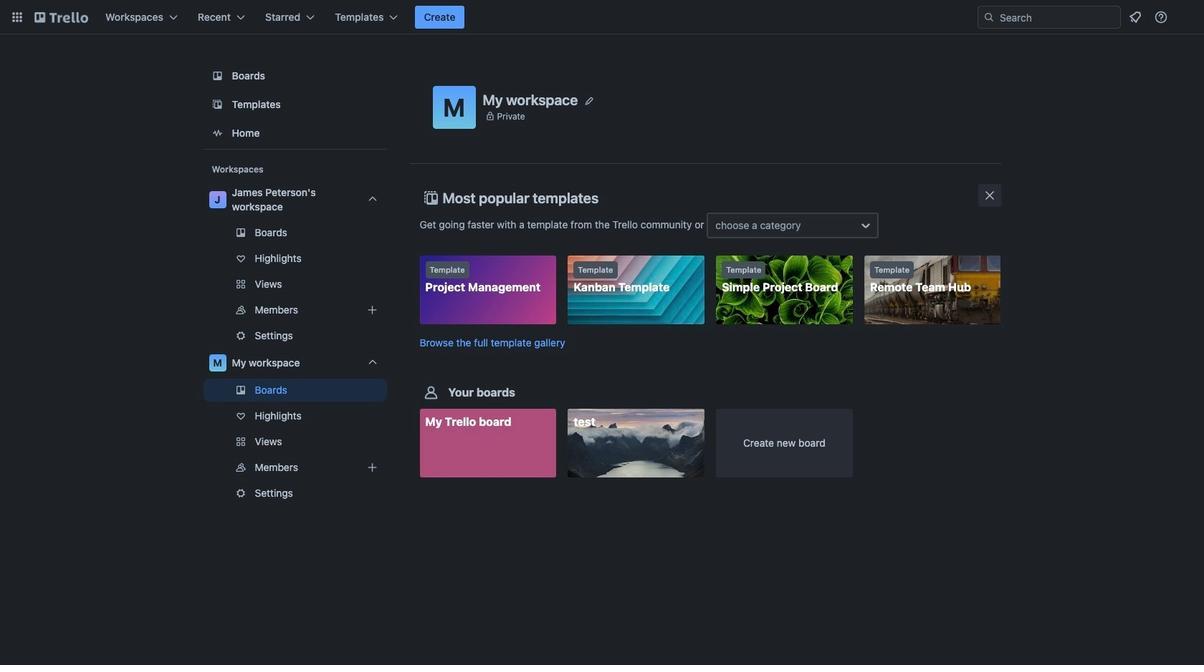 Task type: vqa. For each thing, say whether or not it's contained in the screenshot.
topmost sm icon
no



Task type: describe. For each thing, give the bounding box(es) containing it.
search image
[[983, 11, 995, 23]]

board image
[[209, 67, 226, 85]]

0 notifications image
[[1127, 9, 1144, 26]]

gary orlando (garyorlando) image
[[1178, 9, 1196, 26]]

add image
[[364, 302, 381, 319]]

add image
[[364, 459, 381, 477]]

primary element
[[0, 0, 1204, 34]]

back to home image
[[34, 6, 88, 29]]



Task type: locate. For each thing, give the bounding box(es) containing it.
Search field
[[995, 7, 1120, 27]]

template board image
[[209, 96, 226, 113]]

home image
[[209, 125, 226, 142]]

open information menu image
[[1154, 10, 1168, 24]]



